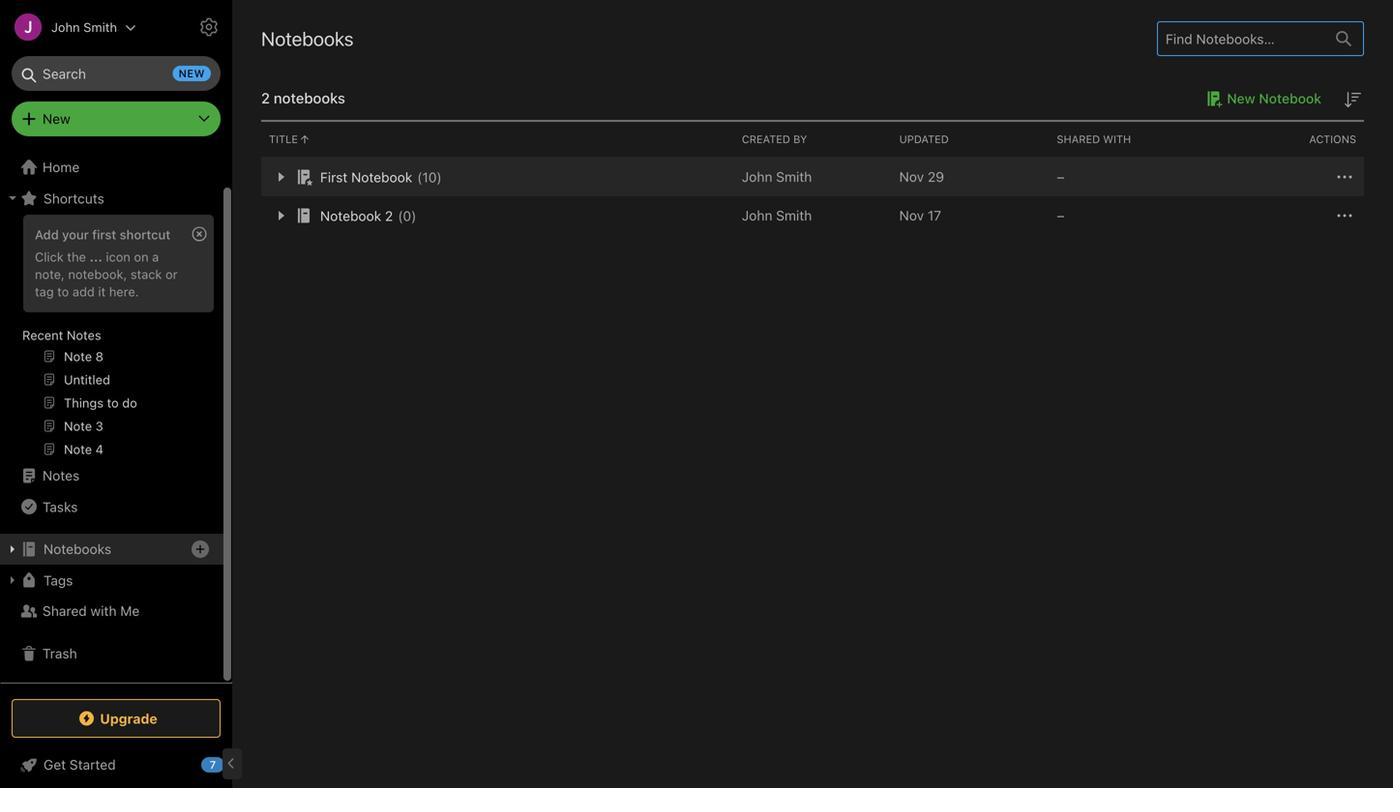 Task type: locate. For each thing, give the bounding box(es) containing it.
john up search text field
[[51, 20, 80, 34]]

john smith inside first notebook row
[[742, 169, 812, 185]]

2
[[261, 90, 270, 106], [385, 208, 393, 224]]

shared with me
[[43, 603, 140, 619]]

shared with me link
[[0, 596, 224, 627]]

row group
[[261, 158, 1364, 235]]

– inside first notebook row
[[1057, 169, 1065, 185]]

row group containing john smith
[[261, 158, 1364, 235]]

notebook for new
[[1259, 90, 1322, 106]]

first notebook ( 10 )
[[320, 169, 442, 185]]

notes up tasks
[[43, 468, 80, 484]]

1 vertical spatial (
[[398, 208, 403, 224]]

nov for nov 17
[[900, 208, 924, 224]]

first
[[320, 169, 348, 185]]

2 – from the top
[[1057, 208, 1065, 224]]

0 vertical spatial notes
[[67, 328, 101, 343]]

john inside first notebook row
[[742, 169, 773, 185]]

john smith down first notebook row
[[742, 208, 812, 224]]

)
[[437, 169, 442, 185], [411, 208, 416, 224]]

0 vertical spatial nov
[[900, 169, 924, 185]]

) down title button
[[437, 169, 442, 185]]

home link
[[0, 152, 232, 183]]

john smith inside notebook 2 row
[[742, 208, 812, 224]]

smith down by
[[776, 169, 812, 185]]

notebooks up the tags
[[44, 541, 111, 557]]

0 vertical spatial john
[[51, 20, 80, 34]]

Help and Learning task checklist field
[[0, 750, 232, 781]]

created by
[[742, 133, 807, 146]]

your
[[62, 227, 89, 242]]

( down first notebook ( 10 )
[[398, 208, 403, 224]]

notebook 2 row
[[261, 196, 1364, 235]]

2 vertical spatial john smith
[[742, 208, 812, 224]]

notebooks inside tree
[[44, 541, 111, 557]]

a
[[152, 250, 159, 264]]

notebook up notebook 2 ( 0 )
[[351, 169, 412, 185]]

2 notebooks
[[261, 90, 345, 106]]

upgrade button
[[12, 700, 221, 738]]

shared
[[43, 603, 87, 619]]

john down created
[[742, 169, 773, 185]]

2 vertical spatial notebook
[[320, 208, 381, 224]]

new for new
[[43, 111, 70, 127]]

) down first notebook ( 10 )
[[411, 208, 416, 224]]

shared
[[1057, 133, 1100, 146]]

tree
[[0, 152, 232, 682]]

nov
[[900, 169, 924, 185], [900, 208, 924, 224]]

nov inside notebook 2 row
[[900, 208, 924, 224]]

0 horizontal spatial 2
[[261, 90, 270, 106]]

1 vertical spatial john smith
[[742, 169, 812, 185]]

Find Notebooks… text field
[[1158, 23, 1325, 54]]

2 inside row
[[385, 208, 393, 224]]

–
[[1057, 169, 1065, 185], [1057, 208, 1065, 224]]

notebook inside button
[[1259, 90, 1322, 106]]

1 vertical spatial more actions field
[[1333, 204, 1357, 227]]

here.
[[109, 284, 139, 299]]

notes right recent
[[67, 328, 101, 343]]

(
[[417, 169, 422, 185], [398, 208, 403, 224]]

more actions field for 29
[[1333, 165, 1357, 189]]

recent
[[22, 328, 63, 343]]

– inside notebook 2 row
[[1057, 208, 1065, 224]]

0 vertical spatial new
[[1227, 90, 1256, 106]]

1 horizontal spatial new
[[1227, 90, 1256, 106]]

created
[[742, 133, 790, 146]]

smith down first notebook row
[[776, 208, 812, 224]]

click
[[35, 250, 64, 264]]

1 – from the top
[[1057, 169, 1065, 185]]

2 left the "notebooks" at the top of page
[[261, 90, 270, 106]]

0 vertical spatial )
[[437, 169, 442, 185]]

( for 10
[[417, 169, 422, 185]]

started
[[70, 757, 116, 773]]

more actions field inside first notebook row
[[1333, 165, 1357, 189]]

0 horizontal spatial notebooks
[[44, 541, 111, 557]]

0 vertical spatial 2
[[261, 90, 270, 106]]

2 vertical spatial smith
[[776, 208, 812, 224]]

to
[[57, 284, 69, 299]]

0 vertical spatial more actions field
[[1333, 165, 1357, 189]]

new up 'home'
[[43, 111, 70, 127]]

2 more actions field from the top
[[1333, 204, 1357, 227]]

new down find notebooks… text box
[[1227, 90, 1256, 106]]

0 horizontal spatial new
[[43, 111, 70, 127]]

smith up search text field
[[83, 20, 117, 34]]

trash link
[[0, 639, 224, 670]]

new inside button
[[1227, 90, 1256, 106]]

1 vertical spatial notebook
[[351, 169, 412, 185]]

john down first notebook row
[[742, 208, 773, 224]]

sort options image
[[1341, 88, 1364, 111]]

notebook
[[1259, 90, 1322, 106], [351, 169, 412, 185], [320, 208, 381, 224]]

1 vertical spatial 2
[[385, 208, 393, 224]]

smith
[[83, 20, 117, 34], [776, 169, 812, 185], [776, 208, 812, 224]]

) inside first notebook row
[[437, 169, 442, 185]]

get started
[[44, 757, 116, 773]]

0 vertical spatial notebooks
[[261, 27, 354, 50]]

1 vertical spatial )
[[411, 208, 416, 224]]

more actions field down more actions image
[[1333, 204, 1357, 227]]

nov inside first notebook row
[[900, 169, 924, 185]]

tags button
[[0, 565, 224, 596]]

add your first shortcut
[[35, 227, 170, 242]]

nov for nov 29
[[900, 169, 924, 185]]

) for notebook 2 ( 0 )
[[411, 208, 416, 224]]

arrow image
[[269, 204, 292, 227]]

notebooks
[[261, 27, 354, 50], [44, 541, 111, 557]]

) inside notebook 2 row
[[411, 208, 416, 224]]

john smith
[[51, 20, 117, 34], [742, 169, 812, 185], [742, 208, 812, 224]]

0 vertical spatial –
[[1057, 169, 1065, 185]]

icon on a note, notebook, stack or tag to add it here.
[[35, 250, 178, 299]]

nov left 17
[[900, 208, 924, 224]]

1 vertical spatial notebooks
[[44, 541, 111, 557]]

1 more actions field from the top
[[1333, 165, 1357, 189]]

1 vertical spatial nov
[[900, 208, 924, 224]]

new
[[1227, 90, 1256, 106], [43, 111, 70, 127]]

smith inside notebook 2 row
[[776, 208, 812, 224]]

john smith up search text field
[[51, 20, 117, 34]]

1 vertical spatial smith
[[776, 169, 812, 185]]

upgrade
[[100, 711, 157, 727]]

smith for notebook 2 ( 0 )
[[776, 208, 812, 224]]

more actions field inside notebook 2 row
[[1333, 204, 1357, 227]]

1 vertical spatial new
[[43, 111, 70, 127]]

nov left '29'
[[900, 169, 924, 185]]

( inside first notebook row
[[417, 169, 422, 185]]

17
[[928, 208, 942, 224]]

( inside notebook 2 row
[[398, 208, 403, 224]]

0 vertical spatial (
[[417, 169, 422, 185]]

icon
[[106, 250, 131, 264]]

7
[[210, 759, 216, 772]]

notebook,
[[68, 267, 127, 281]]

smith inside first notebook row
[[776, 169, 812, 185]]

– for nov 29
[[1057, 169, 1065, 185]]

0 vertical spatial smith
[[83, 20, 117, 34]]

...
[[90, 250, 102, 264]]

row group inside notebooks element
[[261, 158, 1364, 235]]

0 vertical spatial john smith
[[51, 20, 117, 34]]

more actions field for 17
[[1333, 204, 1357, 227]]

smith for first notebook ( 10 )
[[776, 169, 812, 185]]

john inside notebook 2 row
[[742, 208, 773, 224]]

notebook for first
[[351, 169, 412, 185]]

1 horizontal spatial (
[[417, 169, 422, 185]]

shortcuts
[[44, 190, 104, 206]]

john smith down created by at right
[[742, 169, 812, 185]]

new inside popup button
[[43, 111, 70, 127]]

john
[[51, 20, 80, 34], [742, 169, 773, 185], [742, 208, 773, 224]]

first
[[92, 227, 116, 242]]

1 nov from the top
[[900, 169, 924, 185]]

1 vertical spatial –
[[1057, 208, 1065, 224]]

notebook up actions button
[[1259, 90, 1322, 106]]

0 vertical spatial notebook
[[1259, 90, 1322, 106]]

tasks button
[[0, 492, 224, 523]]

notebooks up the "notebooks" at the top of page
[[261, 27, 354, 50]]

0 horizontal spatial (
[[398, 208, 403, 224]]

1 horizontal spatial 2
[[385, 208, 393, 224]]

1 horizontal spatial notebooks
[[261, 27, 354, 50]]

More actions field
[[1333, 165, 1357, 189], [1333, 204, 1357, 227]]

nov 17
[[900, 208, 942, 224]]

2 nov from the top
[[900, 208, 924, 224]]

2 left the 0
[[385, 208, 393, 224]]

1 vertical spatial john
[[742, 169, 773, 185]]

notes
[[67, 328, 101, 343], [43, 468, 80, 484]]

more actions field up more actions icon
[[1333, 165, 1357, 189]]

0 horizontal spatial )
[[411, 208, 416, 224]]

on
[[134, 250, 149, 264]]

notebook down first
[[320, 208, 381, 224]]

( right first
[[417, 169, 422, 185]]

2 vertical spatial john
[[742, 208, 773, 224]]

1 horizontal spatial )
[[437, 169, 442, 185]]

group
[[0, 209, 224, 468]]

recent notes
[[22, 328, 101, 343]]

trash
[[43, 646, 77, 662]]

notebooks element
[[232, 0, 1393, 789]]



Task type: describe. For each thing, give the bounding box(es) containing it.
1 vertical spatial notes
[[43, 468, 80, 484]]

Sort field
[[1341, 87, 1364, 111]]

me
[[120, 603, 140, 619]]

get
[[44, 757, 66, 773]]

– for nov 17
[[1057, 208, 1065, 224]]

click the ...
[[35, 250, 102, 264]]

the
[[67, 250, 86, 264]]

it
[[98, 284, 106, 299]]

0
[[403, 208, 411, 224]]

group containing add your first shortcut
[[0, 209, 224, 468]]

expand tags image
[[5, 573, 20, 588]]

more actions image
[[1333, 165, 1357, 189]]

or
[[165, 267, 178, 281]]

add
[[72, 284, 95, 299]]

first notebook row
[[261, 158, 1364, 196]]

29
[[928, 169, 944, 185]]

actions
[[1310, 133, 1357, 146]]

stack
[[130, 267, 162, 281]]

new notebook
[[1227, 90, 1322, 106]]

shortcuts button
[[0, 183, 224, 214]]

tasks
[[43, 499, 78, 515]]

notes link
[[0, 461, 224, 492]]

john smith inside account field
[[51, 20, 117, 34]]

notebook 2 ( 0 )
[[320, 208, 416, 224]]

click to collapse image
[[225, 753, 240, 776]]

john for notebook 2 ( 0 )
[[742, 208, 773, 224]]

by
[[794, 133, 807, 146]]

tree containing home
[[0, 152, 232, 682]]

tags
[[44, 573, 73, 589]]

shared with
[[1057, 133, 1131, 146]]

add
[[35, 227, 59, 242]]

updated button
[[892, 122, 1049, 157]]

john inside account field
[[51, 20, 80, 34]]

with
[[90, 603, 117, 619]]

settings image
[[197, 15, 221, 39]]

john smith for notebook 2 ( 0 )
[[742, 208, 812, 224]]

notebooks link
[[0, 534, 224, 565]]

) for first notebook ( 10 )
[[437, 169, 442, 185]]

smith inside account field
[[83, 20, 117, 34]]

john for first notebook ( 10 )
[[742, 169, 773, 185]]

expand notebooks image
[[5, 542, 20, 557]]

new search field
[[25, 56, 211, 91]]

nov 29
[[900, 169, 944, 185]]

shortcut
[[120, 227, 170, 242]]

new for new notebook
[[1227, 90, 1256, 106]]

new button
[[12, 102, 221, 136]]

arrow image
[[269, 165, 292, 189]]

Search text field
[[25, 56, 207, 91]]

notebooks
[[274, 90, 345, 106]]

shared with button
[[1049, 122, 1207, 157]]

title
[[269, 133, 298, 146]]

title button
[[261, 122, 734, 157]]

john smith for first notebook ( 10 )
[[742, 169, 812, 185]]

new notebook button
[[1200, 87, 1322, 110]]

( for 0
[[398, 208, 403, 224]]

tag
[[35, 284, 54, 299]]

updated
[[900, 133, 949, 146]]

notes inside 'group'
[[67, 328, 101, 343]]

with
[[1103, 133, 1131, 146]]

home
[[43, 159, 80, 175]]

10
[[422, 169, 437, 185]]

note,
[[35, 267, 65, 281]]

actions button
[[1207, 122, 1364, 157]]

more actions image
[[1333, 204, 1357, 227]]

created by button
[[734, 122, 892, 157]]

new
[[179, 67, 205, 80]]

Account field
[[0, 8, 136, 46]]



Task type: vqa. For each thing, say whether or not it's contained in the screenshot.
topmost More actions field
yes



